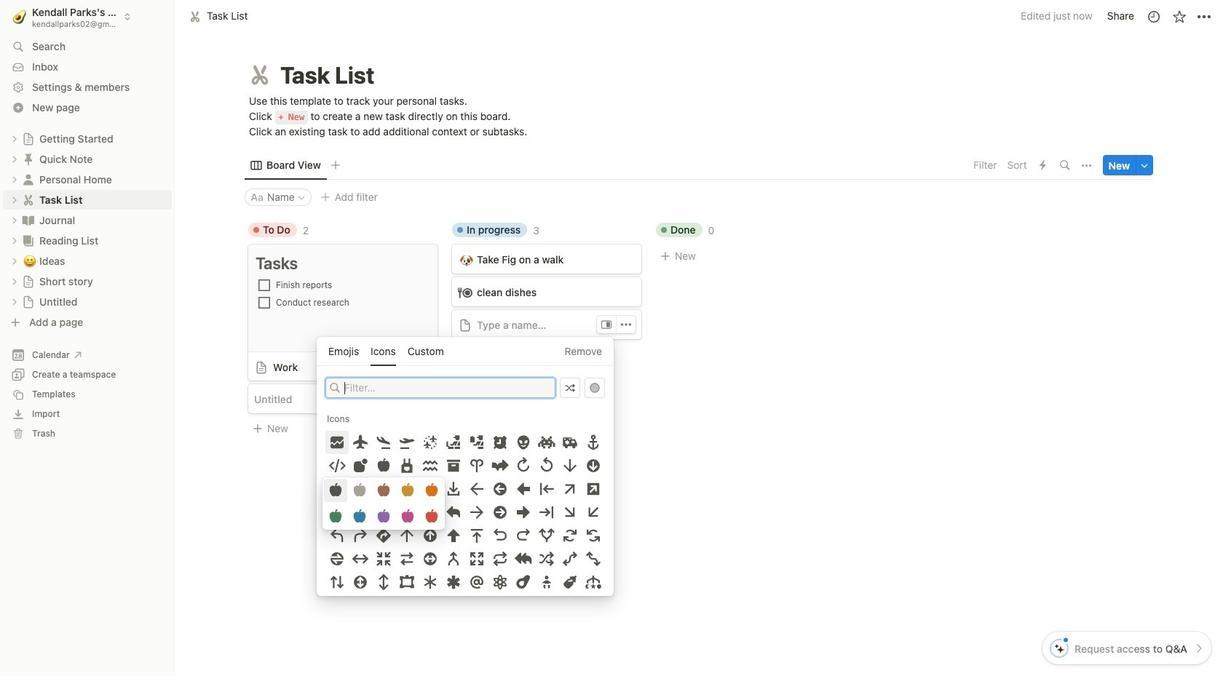 Task type: locate. For each thing, give the bounding box(es) containing it.
change page icon image
[[247, 62, 273, 88]]

create and view automations image
[[1040, 161, 1047, 171]]

tab list
[[245, 151, 970, 180]]

tab
[[245, 155, 327, 176]]

favorite image
[[1173, 9, 1187, 24]]



Task type: describe. For each thing, give the bounding box(es) containing it.
select icon color, no color selected image
[[590, 383, 600, 394]]

🥑 image
[[13, 8, 26, 26]]

🐶 image
[[460, 252, 474, 268]]

updates image
[[1147, 9, 1162, 24]]

Filter… text field
[[345, 381, 551, 396]]



Task type: vqa. For each thing, say whether or not it's contained in the screenshot.
Create and view automations ICON
yes



